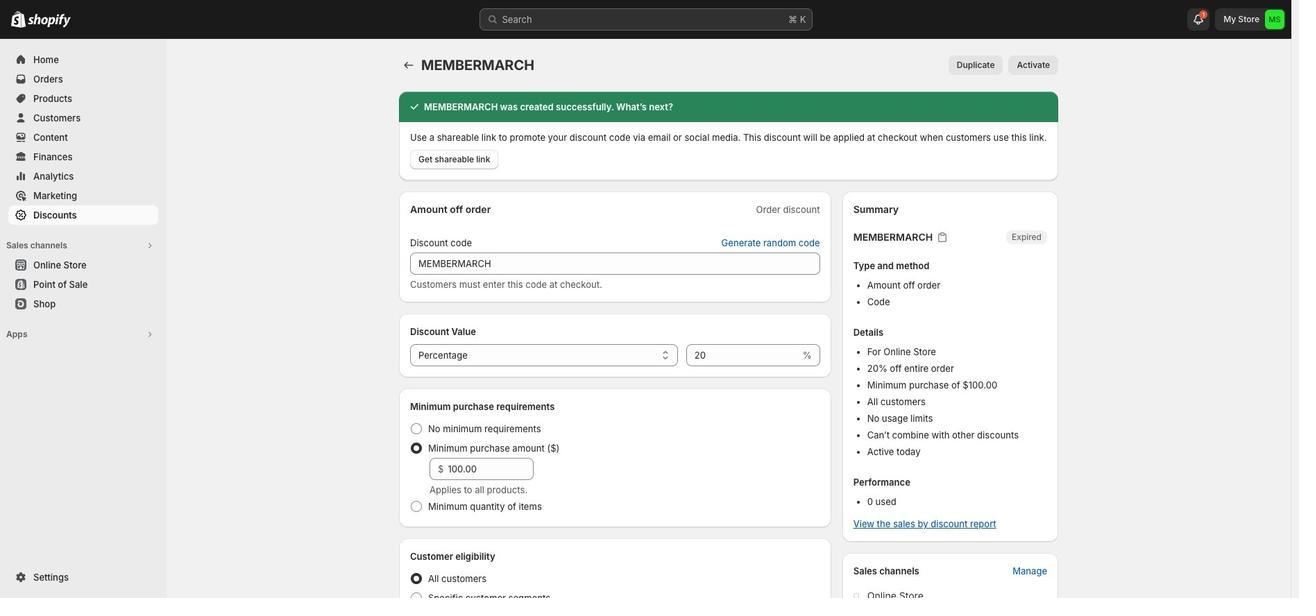 Task type: describe. For each thing, give the bounding box(es) containing it.
1 horizontal spatial shopify image
[[28, 14, 71, 28]]

0 horizontal spatial shopify image
[[11, 11, 26, 28]]

0.00 text field
[[448, 458, 534, 481]]



Task type: locate. For each thing, give the bounding box(es) containing it.
None text field
[[687, 344, 801, 367]]

shopify image
[[11, 11, 26, 28], [28, 14, 71, 28]]

None text field
[[410, 253, 821, 275]]

my store image
[[1266, 10, 1285, 29]]



